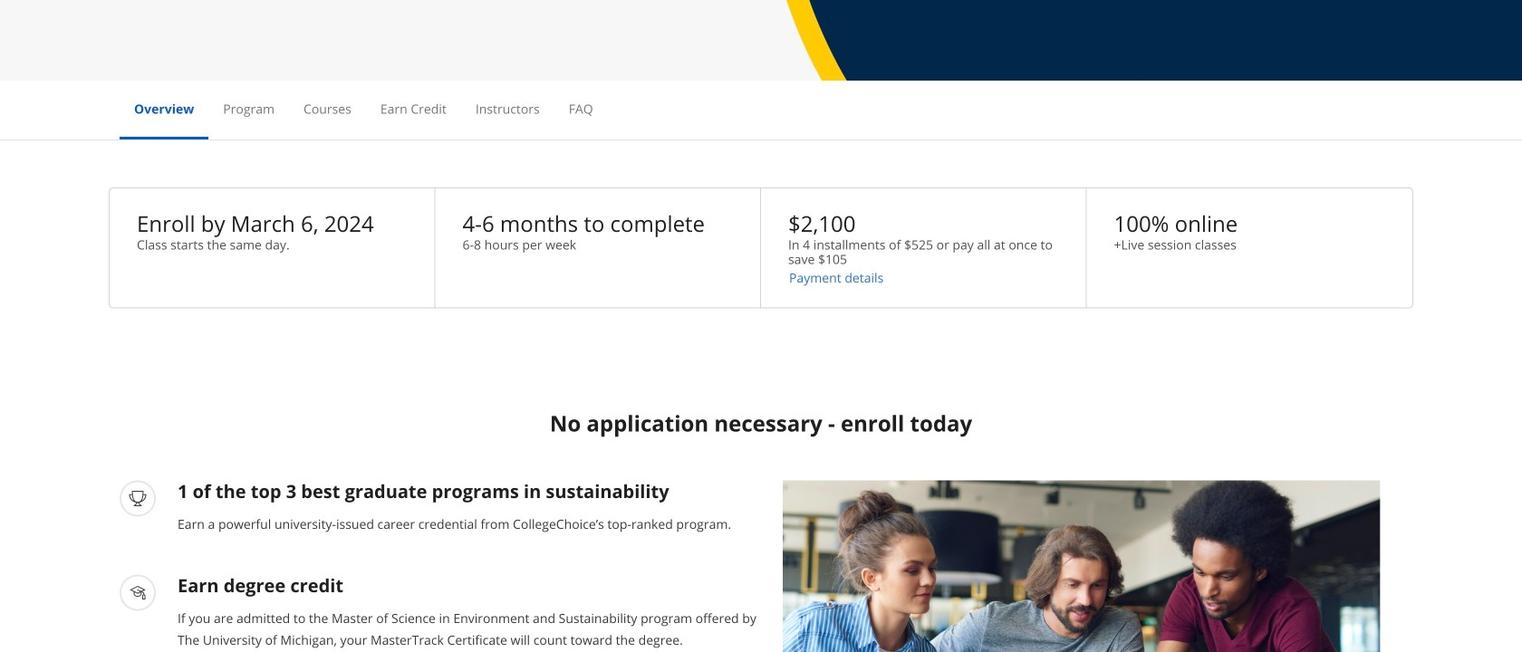 Task type: vqa. For each thing, say whether or not it's contained in the screenshot.
Professional
no



Task type: describe. For each thing, give the bounding box(es) containing it.
certificate menu element
[[120, 81, 1403, 140]]

michigansustainabilitymt assets image
[[783, 481, 1381, 653]]



